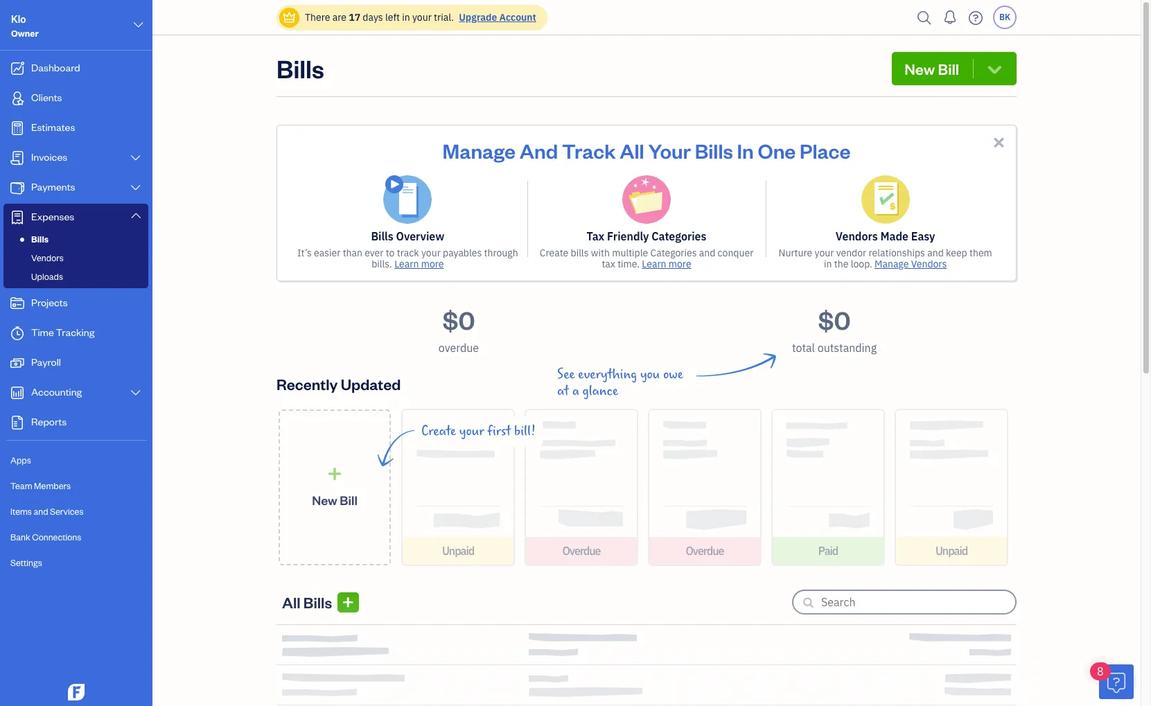 Task type: locate. For each thing, give the bounding box(es) containing it.
new down search image
[[905, 59, 935, 78]]

0 horizontal spatial unpaid
[[442, 544, 474, 558]]

1 vertical spatial in
[[824, 258, 832, 270]]

1 vertical spatial bill
[[340, 492, 358, 508]]

1 horizontal spatial $0
[[818, 304, 851, 336]]

chevron large down image inside expenses "link"
[[129, 210, 142, 221]]

manage down made
[[875, 258, 909, 270]]

1 horizontal spatial vendors
[[836, 229, 878, 243]]

learn right the time. on the top right
[[642, 258, 667, 270]]

dashboard link
[[3, 55, 148, 83]]

1 horizontal spatial unpaid
[[936, 544, 968, 558]]

chevron large down image inside payments link
[[129, 182, 142, 193]]

Search text field
[[822, 591, 1016, 614]]

uploads link
[[6, 268, 146, 285]]

2 learn from the left
[[642, 258, 667, 270]]

and right items
[[34, 506, 48, 517]]

chart image
[[9, 386, 26, 400]]

learn right the bills.
[[395, 258, 419, 270]]

them
[[970, 247, 993, 259]]

create bills with multiple categories and conquer tax time.
[[540, 247, 754, 270]]

0 horizontal spatial bill
[[340, 492, 358, 508]]

categories down tax friendly categories
[[651, 247, 697, 259]]

place
[[800, 137, 851, 164]]

projects link
[[3, 290, 148, 318]]

new bill link
[[279, 410, 391, 566]]

bill down plus image
[[340, 492, 358, 508]]

see
[[557, 367, 575, 383]]

1 horizontal spatial more
[[669, 258, 692, 270]]

in left the on the top right of the page
[[824, 258, 832, 270]]

and
[[699, 247, 716, 259], [928, 247, 944, 259], [34, 506, 48, 517]]

friendly
[[607, 229, 649, 243]]

0 vertical spatial bill
[[938, 59, 960, 78]]

manage
[[443, 137, 516, 164], [875, 258, 909, 270]]

1 vertical spatial new bill
[[312, 492, 358, 508]]

learn more down overview
[[395, 258, 444, 270]]

0 horizontal spatial create
[[422, 424, 456, 440]]

2 horizontal spatial and
[[928, 247, 944, 259]]

vendors up vendor
[[836, 229, 878, 243]]

1 horizontal spatial bill
[[938, 59, 960, 78]]

1 vertical spatial categories
[[651, 247, 697, 259]]

1 learn more from the left
[[395, 258, 444, 270]]

1 horizontal spatial in
[[824, 258, 832, 270]]

total
[[792, 341, 815, 355]]

1 horizontal spatial new
[[905, 59, 935, 78]]

more right the track
[[421, 258, 444, 270]]

0 horizontal spatial learn
[[395, 258, 419, 270]]

manage left and
[[443, 137, 516, 164]]

bills.
[[372, 258, 392, 270]]

time.
[[618, 258, 640, 270]]

new inside button
[[905, 59, 935, 78]]

manage for manage and track all your bills in one place
[[443, 137, 516, 164]]

1 vertical spatial manage
[[875, 258, 909, 270]]

timer image
[[9, 327, 26, 340]]

learn more for friendly
[[642, 258, 692, 270]]

in inside nurture your vendor relationships and keep them in the loop.
[[824, 258, 832, 270]]

and inside "link"
[[34, 506, 48, 517]]

new bill inside button
[[905, 59, 960, 78]]

track
[[562, 137, 616, 164]]

bk
[[1000, 12, 1011, 22]]

owe
[[663, 367, 684, 383]]

create for create bills with multiple categories and conquer tax time.
[[540, 247, 569, 259]]

more
[[421, 258, 444, 270], [669, 258, 692, 270]]

account
[[500, 11, 537, 24]]

your
[[413, 11, 432, 24], [421, 247, 441, 259], [815, 247, 834, 259], [460, 424, 484, 440]]

tax
[[587, 229, 605, 243]]

0 horizontal spatial vendors
[[31, 252, 64, 263]]

0 horizontal spatial more
[[421, 258, 444, 270]]

plus image
[[327, 467, 343, 481]]

new bill
[[905, 59, 960, 78], [312, 492, 358, 508]]

2 learn more from the left
[[642, 258, 692, 270]]

in right 'left'
[[402, 11, 410, 24]]

team members link
[[3, 474, 148, 499]]

all left add a new bill icon at the left of page
[[282, 593, 301, 612]]

multiple
[[612, 247, 648, 259]]

$0 inside $0 total outstanding
[[818, 304, 851, 336]]

chevron large down image for expenses
[[129, 210, 142, 221]]

and left the conquer
[[699, 247, 716, 259]]

main element
[[0, 0, 187, 707]]

chevrondown image
[[986, 59, 1005, 78]]

it's
[[297, 247, 312, 259]]

you
[[641, 367, 660, 383]]

your
[[649, 137, 691, 164]]

learn for friendly
[[642, 258, 667, 270]]

0 vertical spatial create
[[540, 247, 569, 259]]

overdue
[[439, 341, 479, 355], [563, 544, 601, 558], [686, 544, 724, 558]]

settings
[[10, 557, 42, 569]]

reports link
[[3, 409, 148, 438]]

the
[[835, 258, 849, 270]]

paid
[[819, 544, 838, 558]]

1 $0 from the left
[[443, 304, 475, 336]]

1 horizontal spatial all
[[620, 137, 645, 164]]

days
[[363, 11, 383, 24]]

in
[[402, 11, 410, 24], [824, 258, 832, 270]]

bill left chevrondown 'icon'
[[938, 59, 960, 78]]

bank
[[10, 532, 30, 543]]

0 horizontal spatial $0
[[443, 304, 475, 336]]

your down overview
[[421, 247, 441, 259]]

to
[[386, 247, 395, 259]]

new
[[905, 59, 935, 78], [312, 492, 337, 508]]

vendors
[[836, 229, 878, 243], [31, 252, 64, 263], [912, 258, 947, 270]]

learn for overview
[[395, 258, 419, 270]]

chevron large down image inside "accounting" link
[[129, 388, 142, 399]]

your left first
[[460, 424, 484, 440]]

0 vertical spatial new bill
[[905, 59, 960, 78]]

vendors down 'easy'
[[912, 258, 947, 270]]

$0 up outstanding
[[818, 304, 851, 336]]

and inside nurture your vendor relationships and keep them in the loop.
[[928, 247, 944, 259]]

dashboard
[[31, 61, 80, 74]]

new bill button
[[893, 52, 1017, 85]]

payment image
[[9, 181, 26, 195]]

0 horizontal spatial manage
[[443, 137, 516, 164]]

new bill down search image
[[905, 59, 960, 78]]

crown image
[[282, 10, 297, 25]]

new down plus image
[[312, 492, 337, 508]]

0 horizontal spatial new
[[312, 492, 337, 508]]

bills overview image
[[384, 175, 432, 224]]

1 vertical spatial create
[[422, 424, 456, 440]]

create left bills
[[540, 247, 569, 259]]

tax friendly categories image
[[623, 175, 671, 224]]

1 horizontal spatial learn
[[642, 258, 667, 270]]

8
[[1098, 665, 1104, 679]]

1 horizontal spatial learn more
[[642, 258, 692, 270]]

1 horizontal spatial manage
[[875, 258, 909, 270]]

all
[[620, 137, 645, 164], [282, 593, 301, 612]]

1 more from the left
[[421, 258, 444, 270]]

vendors inside vendors link
[[31, 252, 64, 263]]

0 horizontal spatial overdue
[[439, 341, 479, 355]]

in
[[737, 137, 754, 164]]

0 horizontal spatial and
[[34, 506, 48, 517]]

learn more for overview
[[395, 258, 444, 270]]

0 vertical spatial in
[[402, 11, 410, 24]]

vendor
[[837, 247, 867, 259]]

1 horizontal spatial overdue
[[563, 544, 601, 558]]

apps link
[[3, 449, 148, 473]]

$0 down payables
[[443, 304, 475, 336]]

payroll
[[31, 356, 61, 369]]

bills down 'expenses'
[[31, 234, 49, 245]]

0 vertical spatial new
[[905, 59, 935, 78]]

a
[[573, 383, 580, 399]]

categories inside the create bills with multiple categories and conquer tax time.
[[651, 247, 697, 259]]

1 horizontal spatial new bill
[[905, 59, 960, 78]]

see everything you owe at a glance
[[557, 367, 684, 399]]

0 horizontal spatial in
[[402, 11, 410, 24]]

learn more down tax friendly categories
[[642, 258, 692, 270]]

create inside the create bills with multiple categories and conquer tax time.
[[540, 247, 569, 259]]

one
[[758, 137, 796, 164]]

client image
[[9, 92, 26, 105]]

than
[[343, 247, 363, 259]]

vendors made easy image
[[862, 175, 910, 224]]

overview
[[396, 229, 445, 243]]

categories up the create bills with multiple categories and conquer tax time.
[[652, 229, 707, 243]]

all left your
[[620, 137, 645, 164]]

create
[[540, 247, 569, 259], [422, 424, 456, 440]]

2 horizontal spatial overdue
[[686, 544, 724, 558]]

$0
[[443, 304, 475, 336], [818, 304, 851, 336]]

bills inside bills link
[[31, 234, 49, 245]]

your left the on the top right of the page
[[815, 247, 834, 259]]

vendors up uploads
[[31, 252, 64, 263]]

loop.
[[851, 258, 873, 270]]

1 unpaid from the left
[[442, 544, 474, 558]]

upgrade account link
[[456, 11, 537, 24]]

1 vertical spatial all
[[282, 593, 301, 612]]

0 horizontal spatial learn more
[[395, 258, 444, 270]]

$0 inside '$0 overdue'
[[443, 304, 475, 336]]

2 more from the left
[[669, 258, 692, 270]]

more down tax friendly categories
[[669, 258, 692, 270]]

create left first
[[422, 424, 456, 440]]

bank connections link
[[3, 526, 148, 550]]

1 horizontal spatial create
[[540, 247, 569, 259]]

project image
[[9, 297, 26, 311]]

1 learn from the left
[[395, 258, 419, 270]]

0 vertical spatial manage
[[443, 137, 516, 164]]

left
[[385, 11, 400, 24]]

unpaid
[[442, 544, 474, 558], [936, 544, 968, 558]]

$0 overdue
[[439, 304, 479, 355]]

and down 'easy'
[[928, 247, 944, 259]]

2 $0 from the left
[[818, 304, 851, 336]]

upgrade
[[459, 11, 497, 24]]

bills
[[277, 52, 324, 85], [695, 137, 733, 164], [371, 229, 394, 243], [31, 234, 49, 245], [304, 593, 332, 612]]

bill
[[938, 59, 960, 78], [340, 492, 358, 508]]

services
[[50, 506, 84, 517]]

1 horizontal spatial and
[[699, 247, 716, 259]]

0 vertical spatial all
[[620, 137, 645, 164]]

new bill down plus image
[[312, 492, 358, 508]]

notifications image
[[939, 3, 962, 31]]

chevron large down image
[[132, 17, 145, 33], [129, 153, 142, 164], [129, 182, 142, 193], [129, 210, 142, 221], [129, 388, 142, 399]]

bills overview
[[371, 229, 445, 243]]



Task type: describe. For each thing, give the bounding box(es) containing it.
reports
[[31, 415, 67, 428]]

all bills
[[282, 593, 332, 612]]

uploads
[[31, 271, 63, 282]]

first
[[488, 424, 511, 440]]

bill inside new bill link
[[340, 492, 358, 508]]

close image
[[991, 135, 1007, 150]]

vendors for vendors
[[31, 252, 64, 263]]

bills link
[[6, 231, 146, 248]]

estimates link
[[3, 114, 148, 143]]

easy
[[912, 229, 936, 243]]

estimate image
[[9, 121, 26, 135]]

items and services
[[10, 506, 84, 517]]

payments
[[31, 180, 75, 193]]

glance
[[583, 383, 619, 399]]

items
[[10, 506, 32, 517]]

vendors made easy
[[836, 229, 936, 243]]

bk button
[[994, 6, 1017, 29]]

made
[[881, 229, 909, 243]]

go to help image
[[965, 7, 987, 28]]

payables
[[443, 247, 482, 259]]

your inside nurture your vendor relationships and keep them in the loop.
[[815, 247, 834, 259]]

with
[[591, 247, 610, 259]]

your left trial.
[[413, 11, 432, 24]]

time tracking link
[[3, 320, 148, 348]]

there are 17 days left in your trial. upgrade account
[[305, 11, 537, 24]]

manage vendors
[[875, 258, 947, 270]]

clients
[[31, 91, 62, 104]]

0 vertical spatial categories
[[652, 229, 707, 243]]

17
[[349, 11, 361, 24]]

bill!
[[515, 424, 536, 440]]

keep
[[946, 247, 968, 259]]

chevron large down image for accounting
[[129, 388, 142, 399]]

chevron large down image for invoices
[[129, 153, 142, 164]]

1 vertical spatial new
[[312, 492, 337, 508]]

2 unpaid from the left
[[936, 544, 968, 558]]

money image
[[9, 356, 26, 370]]

manage and track all your bills in one place
[[443, 137, 851, 164]]

vendors link
[[6, 250, 146, 266]]

invoices
[[31, 150, 67, 164]]

bills left add a new bill icon at the left of page
[[304, 593, 332, 612]]

manage for manage vendors
[[875, 258, 909, 270]]

resource center badge image
[[1100, 665, 1134, 700]]

2 horizontal spatial vendors
[[912, 258, 947, 270]]

relationships
[[869, 247, 926, 259]]

bills down crown image
[[277, 52, 324, 85]]

vendors for vendors made easy
[[836, 229, 878, 243]]

expenses link
[[3, 204, 148, 231]]

are
[[333, 11, 347, 24]]

tax friendly categories
[[587, 229, 707, 243]]

expenses
[[31, 210, 74, 223]]

0 horizontal spatial new bill
[[312, 492, 358, 508]]

recently
[[277, 374, 338, 394]]

and inside the create bills with multiple categories and conquer tax time.
[[699, 247, 716, 259]]

items and services link
[[3, 500, 148, 524]]

your inside it's easier than ever to track your payables through bills.
[[421, 247, 441, 259]]

track
[[397, 247, 419, 259]]

klo
[[11, 12, 26, 26]]

chevron large down image for payments
[[129, 182, 142, 193]]

through
[[484, 247, 518, 259]]

add a new bill image
[[342, 594, 355, 611]]

dashboard image
[[9, 62, 26, 76]]

conquer
[[718, 247, 754, 259]]

expense image
[[9, 211, 26, 225]]

freshbooks image
[[65, 684, 87, 701]]

at
[[557, 383, 569, 399]]

0 horizontal spatial all
[[282, 593, 301, 612]]

$0 for $0 overdue
[[443, 304, 475, 336]]

bills
[[571, 247, 589, 259]]

invoices link
[[3, 144, 148, 173]]

nurture your vendor relationships and keep them in the loop.
[[779, 247, 993, 270]]

updated
[[341, 374, 401, 394]]

time
[[31, 326, 54, 339]]

projects
[[31, 296, 68, 309]]

bank connections
[[10, 532, 81, 543]]

more for tax friendly categories
[[669, 258, 692, 270]]

settings link
[[3, 551, 148, 575]]

$0 total outstanding
[[792, 304, 877, 355]]

nurture
[[779, 247, 813, 259]]

owner
[[11, 28, 39, 39]]

members
[[34, 480, 71, 492]]

accounting link
[[3, 379, 148, 408]]

recently updated
[[277, 374, 401, 394]]

everything
[[578, 367, 637, 383]]

create for create your first bill!
[[422, 424, 456, 440]]

accounting
[[31, 386, 82, 399]]

bills left in
[[695, 137, 733, 164]]

clients link
[[3, 85, 148, 113]]

report image
[[9, 416, 26, 430]]

klo owner
[[11, 12, 39, 39]]

payroll link
[[3, 349, 148, 378]]

more for bills overview
[[421, 258, 444, 270]]

tracking
[[56, 326, 95, 339]]

payments link
[[3, 174, 148, 202]]

bill inside new bill button
[[938, 59, 960, 78]]

and
[[520, 137, 558, 164]]

invoice image
[[9, 151, 26, 165]]

estimates
[[31, 121, 75, 134]]

$0 for $0 total outstanding
[[818, 304, 851, 336]]

there
[[305, 11, 330, 24]]

search image
[[914, 7, 936, 28]]

apps
[[10, 455, 31, 466]]

time tracking
[[31, 326, 95, 339]]

8 button
[[1091, 663, 1134, 700]]

bills up to
[[371, 229, 394, 243]]

outstanding
[[818, 341, 877, 355]]

ever
[[365, 247, 384, 259]]

easier
[[314, 247, 341, 259]]

tax
[[602, 258, 616, 270]]

it's easier than ever to track your payables through bills.
[[297, 247, 518, 270]]

team
[[10, 480, 32, 492]]



Task type: vqa. For each thing, say whether or not it's contained in the screenshot.


